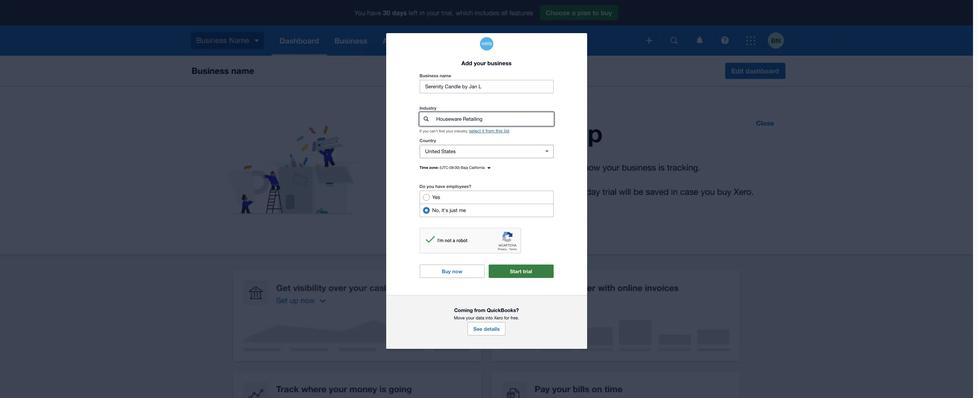 Task type: vqa. For each thing, say whether or not it's contained in the screenshot.
"Add" corresponding to Add New Account
no



Task type: describe. For each thing, give the bounding box(es) containing it.
it
[[482, 129, 485, 134]]

industry,
[[455, 129, 469, 133]]

0 vertical spatial your
[[474, 60, 486, 67]]

time
[[420, 166, 429, 170]]

do you have employees? group
[[420, 191, 554, 218]]

see
[[474, 326, 483, 333]]

Country field
[[420, 145, 538, 158]]

xero image
[[480, 37, 494, 51]]

do
[[420, 184, 426, 189]]

start trial
[[510, 269, 533, 275]]

coming
[[455, 308, 473, 314]]

08:00)
[[450, 166, 460, 170]]

this
[[496, 129, 503, 134]]

trial
[[523, 269, 533, 275]]

name
[[440, 73, 452, 78]]

for
[[505, 316, 510, 321]]

Industry field
[[436, 113, 554, 126]]

buy
[[442, 269, 451, 275]]

0 vertical spatial from
[[486, 129, 495, 134]]

clear image
[[541, 145, 554, 159]]

data
[[476, 316, 485, 321]]

buy now button
[[420, 265, 485, 279]]

no,
[[433, 208, 441, 214]]

add your business
[[462, 60, 512, 67]]

coming from quickbooks? move your data into xero for free.
[[454, 308, 520, 321]]

xero
[[494, 316, 503, 321]]

business
[[488, 60, 512, 67]]

add
[[462, 60, 473, 67]]

now
[[453, 269, 463, 275]]

no, it's just me
[[433, 208, 466, 214]]

search icon image
[[424, 117, 429, 122]]

start
[[510, 269, 522, 275]]

(utc-
[[440, 166, 450, 170]]

move
[[454, 316, 465, 321]]

free.
[[511, 316, 520, 321]]

if you can't find your industry, select it from this list
[[420, 129, 510, 134]]



Task type: locate. For each thing, give the bounding box(es) containing it.
buy now
[[442, 269, 463, 275]]

zone:
[[430, 166, 439, 170]]

do you have employees?
[[420, 184, 472, 189]]

yes
[[433, 195, 441, 200]]

2 vertical spatial your
[[466, 316, 475, 321]]

you
[[423, 129, 429, 133], [427, 184, 435, 189]]

california
[[469, 166, 485, 170]]

your for can't
[[446, 129, 454, 133]]

can't
[[430, 129, 438, 133]]

1 vertical spatial you
[[427, 184, 435, 189]]

time zone: (utc-08:00) baja california
[[420, 166, 485, 170]]

it's
[[442, 208, 449, 214]]

select
[[470, 129, 481, 134]]

baja
[[461, 166, 468, 170]]

see details
[[474, 326, 500, 333]]

you for have
[[427, 184, 435, 189]]

your inside if you can't find your industry, select it from this list
[[446, 129, 454, 133]]

1 vertical spatial your
[[446, 129, 454, 133]]

you right if
[[423, 129, 429, 133]]

list
[[504, 129, 510, 134]]

details
[[484, 326, 500, 333]]

your right the find
[[446, 129, 454, 133]]

from right it
[[486, 129, 495, 134]]

me
[[459, 208, 466, 214]]

you for can't
[[423, 129, 429, 133]]

from inside coming from quickbooks? move your data into xero for free.
[[475, 308, 486, 314]]

you right "do"
[[427, 184, 435, 189]]

quickbooks?
[[487, 308, 519, 314]]

your right add
[[474, 60, 486, 67]]

business
[[420, 73, 439, 78]]

into
[[486, 316, 493, 321]]

have
[[436, 184, 446, 189]]

business name
[[420, 73, 452, 78]]

your inside coming from quickbooks? move your data into xero for free.
[[466, 316, 475, 321]]

just
[[450, 208, 458, 214]]

0 vertical spatial you
[[423, 129, 429, 133]]

see details button
[[468, 323, 506, 336]]

employees?
[[447, 184, 472, 189]]

from
[[486, 129, 495, 134], [475, 308, 486, 314]]

your left data
[[466, 316, 475, 321]]

select it from this list button
[[470, 129, 510, 134]]

your
[[474, 60, 486, 67], [446, 129, 454, 133], [466, 316, 475, 321]]

Business name field
[[420, 80, 554, 93]]

find
[[439, 129, 445, 133]]

industry
[[420, 106, 437, 111]]

1 vertical spatial from
[[475, 308, 486, 314]]

start trial button
[[489, 265, 554, 279]]

your for quickbooks?
[[466, 316, 475, 321]]

you inside if you can't find your industry, select it from this list
[[423, 129, 429, 133]]

if
[[420, 129, 422, 133]]

country
[[420, 138, 436, 143]]

from up data
[[475, 308, 486, 314]]



